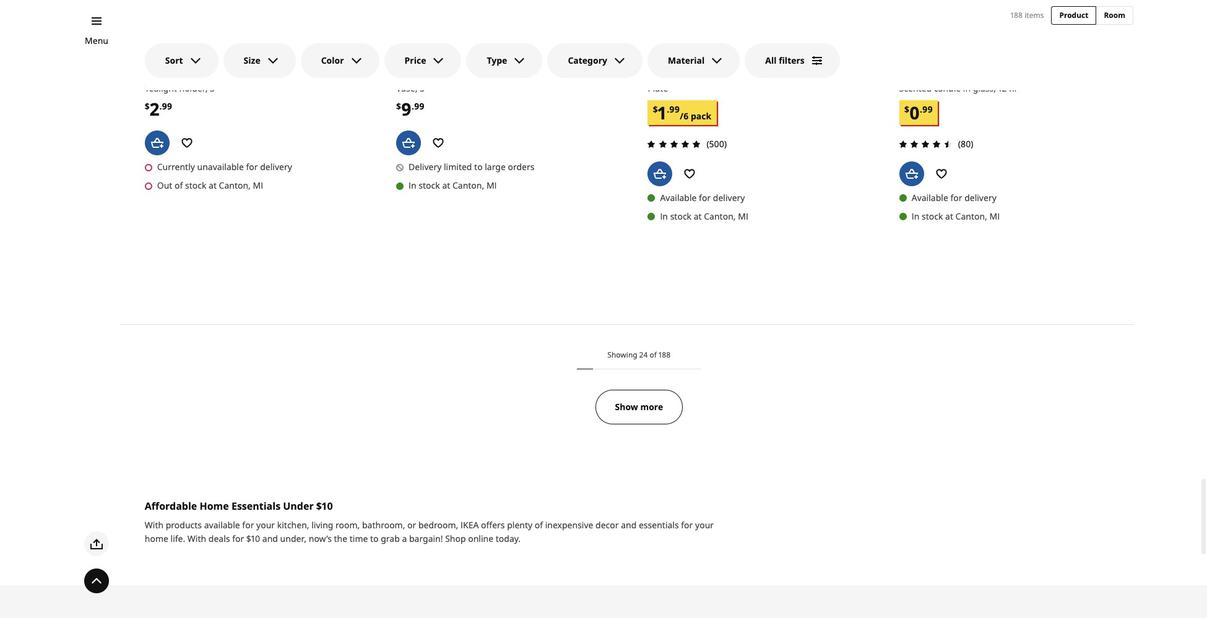 Task type: vqa. For each thing, say whether or not it's contained in the screenshot.
the top 11
no



Task type: locate. For each thing, give the bounding box(es) containing it.
1 horizontal spatial available for delivery
[[912, 192, 997, 204]]

stock down 'save to favorites, adlad, scented candle in glass' image
[[922, 210, 943, 222]]

stock for add to bag, gokvällå, vase icon
[[419, 180, 440, 191]]

in stock at canton, mi for 0
[[912, 210, 1000, 222]]

99 right 9
[[414, 100, 425, 112]]

1 available from the left
[[660, 192, 697, 204]]

$ 1 . 99 /6 pack
[[653, 101, 711, 124]]

showing
[[608, 350, 637, 360]]

" right 5
[[427, 82, 431, 94]]

product button
[[1051, 6, 1097, 25]]

188 right the 24
[[659, 350, 671, 360]]

for right essentials
[[681, 519, 693, 531]]

1 horizontal spatial in
[[660, 210, 668, 222]]

$10 up living
[[316, 500, 333, 513]]

in down 'delivery'
[[409, 180, 416, 191]]

kalas plate
[[648, 69, 675, 94]]

delivery limited to large orders
[[409, 161, 535, 173]]

save to favorites, adlad, scented candle in glass image
[[929, 162, 954, 186]]

1 horizontal spatial with
[[187, 533, 206, 545]]

0 horizontal spatial of
[[175, 180, 183, 191]]

in stock at canton, mi down 'save to favorites, adlad, scented candle in glass' image
[[912, 210, 1000, 222]]

of right the out
[[175, 180, 183, 191]]

to inside affordable home essentials under $10 with products available for your kitchen, living room, bathroom, or bedroom, ikea offers plenty of inexpensive decor and essentials for your home life. with deals for $10 and under, now's the time to grab a bargain! shop online today.
[[370, 533, 379, 545]]

0
[[909, 101, 920, 124]]

99 inside new gokvällå tealight holder, 3 " $ 2 . 99
[[162, 100, 172, 112]]

candle
[[934, 82, 961, 94]]

products
[[166, 519, 202, 531]]

" inside new gokvällå vase, 5 " $ 9 . 99
[[427, 82, 431, 94]]

99 right 1
[[669, 104, 680, 115]]

2
[[150, 97, 159, 121]]

in down add to bag, adlad, scented candle in glass icon
[[912, 210, 920, 222]]

. inside $ 1 . 99 /6 pack
[[667, 104, 669, 115]]

delivery down (500)
[[713, 192, 745, 204]]

in stock at canton, mi down save to favorites, kalas, plate icon
[[660, 210, 748, 222]]

color
[[321, 54, 344, 66]]

$ inside new gokvällå tealight holder, 3 " $ 2 . 99
[[145, 100, 150, 112]]

gokvällå inside new gokvällå tealight holder, 3 " $ 2 . 99
[[145, 69, 191, 80]]

0 horizontal spatial your
[[256, 519, 275, 531]]

99 right 0
[[922, 104, 933, 115]]

1 gokvällå from the left
[[145, 69, 191, 80]]

affordable home essentials under $10 with products available for your kitchen, living room, bathroom, or bedroom, ikea offers plenty of inexpensive decor and essentials for your home life. with deals for $10 and under, now's the time to grab a bargain! shop online today.
[[145, 500, 714, 545]]

add to bag, adlad, scented candle in glass image
[[899, 162, 924, 186]]

room button
[[1096, 6, 1134, 25]]

available for delivery down 'save to favorites, adlad, scented candle in glass' image
[[912, 192, 997, 204]]

1 horizontal spatial "
[[427, 82, 431, 94]]

9
[[401, 97, 412, 121]]

delivery down the (80)
[[965, 192, 997, 204]]

with
[[145, 519, 164, 531], [187, 533, 206, 545]]

0 horizontal spatial and
[[262, 533, 278, 545]]

today.
[[496, 533, 521, 545]]

2 new from the left
[[396, 55, 413, 65]]

$ inside new gokvällå vase, 5 " $ 9 . 99
[[396, 100, 401, 112]]

all filters button
[[745, 43, 840, 78]]

in stock at canton, mi
[[409, 180, 497, 191], [660, 210, 748, 222], [912, 210, 1000, 222]]

of
[[175, 180, 183, 191], [650, 350, 657, 360], [535, 519, 543, 531]]

for down save to favorites, kalas, plate icon
[[699, 192, 711, 204]]

available for delivery
[[660, 192, 745, 204], [912, 192, 997, 204]]

0 vertical spatial and
[[621, 519, 637, 531]]

gokvällå up "tealight"
[[145, 69, 191, 80]]

1 horizontal spatial in stock at canton, mi
[[660, 210, 748, 222]]

your right essentials
[[695, 519, 714, 531]]

. down vase,
[[412, 100, 414, 112]]

$10
[[316, 500, 333, 513], [246, 533, 260, 545]]

and right decor
[[621, 519, 637, 531]]

2 available from the left
[[912, 192, 948, 204]]

delivery
[[409, 161, 442, 173]]

available down 'save to favorites, adlad, scented candle in glass' image
[[912, 192, 948, 204]]

0 horizontal spatial new
[[145, 54, 161, 65]]

. down "tealight"
[[159, 100, 162, 112]]

1 new from the left
[[145, 54, 161, 65]]

save to favorites, gokvällå, tealight holder image
[[174, 131, 199, 156]]

bargain!
[[409, 533, 443, 545]]

of right the 24
[[650, 350, 657, 360]]

0 horizontal spatial in stock at canton, mi
[[409, 180, 497, 191]]

unavailable
[[197, 161, 244, 173]]

mi for add to bag, gokvällå, vase icon
[[487, 180, 497, 191]]

available for delivery for 1
[[660, 192, 745, 204]]

0 horizontal spatial 188
[[659, 350, 671, 360]]

adlad scented candle in glass, scandinavian woods/white, 12 hr image
[[899, 0, 1134, 45]]

0 horizontal spatial in
[[409, 180, 416, 191]]

type button
[[466, 43, 543, 78]]

0 horizontal spatial to
[[370, 533, 379, 545]]

of inside affordable home essentials under $10 with products available for your kitchen, living room, bathroom, or bedroom, ikea offers plenty of inexpensive decor and essentials for your home life. with deals for $10 and under, now's the time to grab a bargain! shop online today.
[[535, 519, 543, 531]]

gokvällå up 5
[[396, 69, 442, 81]]

mi
[[253, 180, 263, 191], [487, 180, 497, 191], [738, 210, 748, 222], [990, 210, 1000, 222]]

(80)
[[958, 138, 974, 150]]

new inside new gokvällå vase, 5 " $ 9 . 99
[[396, 55, 413, 65]]

for down essentials
[[242, 519, 254, 531]]

at down the unavailable
[[209, 180, 217, 191]]

now's
[[309, 533, 332, 545]]

category button
[[548, 43, 643, 78]]

canton, for add to bag, adlad, scented candle in glass icon
[[956, 210, 987, 222]]

menu
[[85, 35, 108, 46]]

tealight
[[145, 82, 177, 94]]

$ 0 . 99
[[905, 101, 933, 124]]

2 vertical spatial of
[[535, 519, 543, 531]]

1 horizontal spatial delivery
[[713, 192, 745, 204]]

for right the unavailable
[[246, 161, 258, 173]]

1 horizontal spatial of
[[535, 519, 543, 531]]

2 " from the left
[[427, 82, 431, 94]]

0 horizontal spatial $10
[[246, 533, 260, 545]]

canton, for add to bag, gokvällå, vase icon
[[453, 180, 484, 191]]

new left the sort
[[145, 54, 161, 65]]

your
[[256, 519, 275, 531], [695, 519, 714, 531]]

available for delivery down save to favorites, kalas, plate icon
[[660, 192, 745, 204]]

time
[[350, 533, 368, 545]]

1 horizontal spatial new
[[396, 55, 413, 65]]

items
[[1025, 10, 1044, 20]]

more
[[640, 401, 663, 413]]

0 horizontal spatial gokvällå
[[145, 69, 191, 80]]

gokvällå for 9
[[396, 69, 442, 81]]

0 vertical spatial $10
[[316, 500, 333, 513]]

0 horizontal spatial available
[[660, 192, 697, 204]]

gokvällå
[[145, 69, 191, 80], [396, 69, 442, 81]]

0 horizontal spatial available for delivery
[[660, 192, 745, 204]]

currently
[[157, 161, 195, 173]]

99 right "2"
[[162, 100, 172, 112]]

$10 down essentials
[[246, 533, 260, 545]]

kitchen,
[[277, 519, 309, 531]]

in down the add to bag, kalas, plate icon
[[660, 210, 668, 222]]

available down save to favorites, kalas, plate icon
[[660, 192, 697, 204]]

1 horizontal spatial your
[[695, 519, 714, 531]]

2 horizontal spatial in
[[912, 210, 920, 222]]

1 your from the left
[[256, 519, 275, 531]]

delivery right the unavailable
[[260, 161, 292, 173]]

mi for the add to bag, kalas, plate icon
[[738, 210, 748, 222]]

mi for add to bag, adlad, scented candle in glass icon
[[990, 210, 1000, 222]]

stock down save to favorites, kalas, plate icon
[[670, 210, 692, 222]]

2 horizontal spatial delivery
[[965, 192, 997, 204]]

available for 0
[[912, 192, 948, 204]]

1 vertical spatial $10
[[246, 533, 260, 545]]

your down essentials
[[256, 519, 275, 531]]

decor
[[596, 519, 619, 531]]

$ down vase,
[[396, 100, 401, 112]]

in
[[409, 180, 416, 191], [660, 210, 668, 222], [912, 210, 920, 222]]

footer
[[0, 586, 1207, 618]]

stock down 'delivery'
[[419, 180, 440, 191]]

. down scented
[[920, 104, 922, 115]]

$
[[145, 100, 150, 112], [396, 100, 401, 112], [653, 104, 658, 115], [905, 104, 909, 115]]

2 horizontal spatial in stock at canton, mi
[[912, 210, 1000, 222]]

at down save to favorites, kalas, plate icon
[[694, 210, 702, 222]]

holder,
[[179, 82, 208, 94]]

life.
[[171, 533, 185, 545]]

in stock at canton, mi down "limited" at the left of page
[[409, 180, 497, 191]]

with up home
[[145, 519, 164, 531]]

1 " from the left
[[217, 82, 221, 94]]

to left large at left
[[474, 161, 483, 173]]

" right 3
[[217, 82, 221, 94]]

at down "limited" at the left of page
[[442, 180, 450, 191]]

offers
[[481, 519, 505, 531]]

of right plenty
[[535, 519, 543, 531]]

show more
[[615, 401, 663, 413]]

0 vertical spatial with
[[145, 519, 164, 531]]

bathroom,
[[362, 519, 405, 531]]

99 inside $ 1 . 99 /6 pack
[[669, 104, 680, 115]]

12
[[998, 82, 1007, 94]]

1 available for delivery from the left
[[660, 192, 745, 204]]

save to favorites, kalas, plate image
[[678, 162, 702, 186]]

2 available for delivery from the left
[[912, 192, 997, 204]]

1 horizontal spatial 188
[[1011, 10, 1023, 20]]

2 your from the left
[[695, 519, 714, 531]]

0 vertical spatial of
[[175, 180, 183, 191]]

product
[[1060, 10, 1089, 20]]

material button
[[648, 43, 740, 78]]

and left under,
[[262, 533, 278, 545]]

with down products
[[187, 533, 206, 545]]

1 horizontal spatial gokvällå
[[396, 69, 442, 81]]

2 gokvällå from the left
[[396, 69, 442, 81]]

room,
[[336, 519, 360, 531]]

new up vase,
[[396, 55, 413, 65]]

. left /6
[[667, 104, 669, 115]]

. inside new gokvällå tealight holder, 3 " $ 2 . 99
[[159, 100, 162, 112]]

0 horizontal spatial "
[[217, 82, 221, 94]]

1 vertical spatial 188
[[659, 350, 671, 360]]

inexpensive
[[545, 519, 593, 531]]

at for add to bag, gokvällå, vase icon
[[442, 180, 450, 191]]

stock
[[185, 180, 206, 191], [419, 180, 440, 191], [670, 210, 692, 222], [922, 210, 943, 222]]

at down 'save to favorites, adlad, scented candle in glass' image
[[945, 210, 953, 222]]

1 horizontal spatial and
[[621, 519, 637, 531]]

0 vertical spatial 188
[[1011, 10, 1023, 20]]

category
[[568, 54, 607, 66]]

188 left 'items'
[[1011, 10, 1023, 20]]

$ down "tealight"
[[145, 100, 150, 112]]

for
[[246, 161, 258, 173], [699, 192, 711, 204], [951, 192, 962, 204], [242, 519, 254, 531], [681, 519, 693, 531], [232, 533, 244, 545]]

delivery for 1
[[713, 192, 745, 204]]

0 horizontal spatial with
[[145, 519, 164, 531]]

1 horizontal spatial to
[[474, 161, 483, 173]]

all
[[765, 54, 777, 66]]

1 vertical spatial to
[[370, 533, 379, 545]]

$ down scented
[[905, 104, 909, 115]]

stock down currently
[[185, 180, 206, 191]]

to
[[474, 161, 483, 173], [370, 533, 379, 545]]

and
[[621, 519, 637, 531], [262, 533, 278, 545]]

to right time
[[370, 533, 379, 545]]

1 horizontal spatial available
[[912, 192, 948, 204]]

filters
[[779, 54, 805, 66]]

$ down plate
[[653, 104, 658, 115]]

99 inside the $ 0 . 99
[[922, 104, 933, 115]]

available
[[660, 192, 697, 204], [912, 192, 948, 204]]

.
[[159, 100, 162, 112], [412, 100, 414, 112], [667, 104, 669, 115], [920, 104, 922, 115]]

new inside new gokvällå tealight holder, 3 " $ 2 . 99
[[145, 54, 161, 65]]

add to bag, kalas, plate image
[[648, 162, 673, 186]]

2 horizontal spatial of
[[650, 350, 657, 360]]



Task type: describe. For each thing, give the bounding box(es) containing it.
living
[[312, 519, 333, 531]]

at for add to bag, adlad, scented candle in glass icon
[[945, 210, 953, 222]]

review: 4.5 out of 5 stars. total reviews: 80 image
[[896, 137, 956, 152]]

under,
[[280, 533, 307, 545]]

gokvällå for 2
[[145, 69, 191, 80]]

sort button
[[145, 43, 218, 78]]

1
[[658, 101, 667, 124]]

plate
[[648, 82, 668, 94]]

5
[[420, 82, 425, 94]]

24
[[639, 350, 648, 360]]

orders
[[508, 161, 535, 173]]

home
[[200, 500, 229, 513]]

new gokvällå tealight holder, 3 " $ 2 . 99
[[145, 54, 221, 121]]

menu button
[[85, 34, 108, 48]]

the
[[334, 533, 347, 545]]

available for delivery for 0
[[912, 192, 997, 204]]

hr
[[1009, 82, 1018, 94]]

at for the add to bag, kalas, plate icon
[[694, 210, 702, 222]]

available
[[204, 519, 240, 531]]

deals
[[209, 533, 230, 545]]

a
[[402, 533, 407, 545]]

in for 1
[[660, 210, 668, 222]]

$ inside $ 1 . 99 /6 pack
[[653, 104, 658, 115]]

save to favorites, gokvällå, vase image
[[426, 131, 451, 156]]

type
[[487, 54, 507, 66]]

show more button
[[595, 390, 683, 425]]

show
[[615, 401, 638, 413]]

" inside new gokvällå tealight holder, 3 " $ 2 . 99
[[217, 82, 221, 94]]

0 vertical spatial to
[[474, 161, 483, 173]]

1 vertical spatial and
[[262, 533, 278, 545]]

add to bag, gokvällå, vase image
[[396, 131, 421, 156]]

delivery for 0
[[965, 192, 997, 204]]

pack
[[691, 110, 711, 122]]

home
[[145, 533, 168, 545]]

3
[[210, 82, 215, 94]]

gokvällå vase, blue glass, 5 " image
[[396, 0, 630, 45]]

showing 24 of 188
[[608, 350, 671, 360]]

1 horizontal spatial $10
[[316, 500, 333, 513]]

affordable
[[145, 500, 197, 513]]

material
[[668, 54, 705, 66]]

. inside the $ 0 . 99
[[920, 104, 922, 115]]

new gokvällå vase, 5 " $ 9 . 99
[[396, 55, 442, 121]]

size button
[[223, 43, 296, 78]]

out of stock at canton, mi
[[157, 180, 263, 191]]

vase,
[[396, 82, 418, 94]]

large
[[485, 161, 506, 173]]

essentials
[[639, 519, 679, 531]]

1 vertical spatial of
[[650, 350, 657, 360]]

kalas plate, mixed colors image
[[648, 0, 882, 45]]

1 vertical spatial with
[[187, 533, 206, 545]]

/6
[[680, 110, 689, 122]]

plenty
[[507, 519, 532, 531]]

price
[[405, 54, 426, 66]]

new for 9
[[396, 55, 413, 65]]

. inside new gokvällå vase, 5 " $ 9 . 99
[[412, 100, 414, 112]]

review: 4.8 out of 5 stars. total reviews: 500 image
[[644, 137, 704, 152]]

room
[[1104, 10, 1125, 20]]

shop
[[445, 533, 466, 545]]

stock for the add to bag, kalas, plate icon
[[670, 210, 692, 222]]

out
[[157, 180, 172, 191]]

99 inside new gokvällå vase, 5 " $ 9 . 99
[[414, 100, 425, 112]]

ikea
[[461, 519, 479, 531]]

stock for add to bag, adlad, scented candle in glass icon
[[922, 210, 943, 222]]

for right deals
[[232, 533, 244, 545]]

limited
[[444, 161, 472, 173]]

gokvällå tealight holder, orange, 3 " image
[[145, 0, 379, 45]]

or
[[407, 519, 416, 531]]

canton, for the add to bag, kalas, plate icon
[[704, 210, 736, 222]]

bedroom,
[[418, 519, 458, 531]]

in for 0
[[912, 210, 920, 222]]

in
[[963, 82, 971, 94]]

available for 1
[[660, 192, 697, 204]]

grab
[[381, 533, 400, 545]]

price button
[[384, 43, 461, 78]]

for down 'save to favorites, adlad, scented candle in glass' image
[[951, 192, 962, 204]]

188 items
[[1011, 10, 1044, 20]]

under
[[283, 500, 314, 513]]

(500)
[[707, 138, 727, 150]]

color button
[[301, 43, 379, 78]]

scented candle in glass, 12 hr
[[899, 82, 1018, 94]]

in stock at canton, mi for 1
[[660, 210, 748, 222]]

glass,
[[973, 82, 996, 94]]

online
[[468, 533, 493, 545]]

sort
[[165, 54, 183, 66]]

$ inside the $ 0 . 99
[[905, 104, 909, 115]]

essentials
[[231, 500, 280, 513]]

scented
[[899, 82, 932, 94]]

new for 2
[[145, 54, 161, 65]]

0 horizontal spatial delivery
[[260, 161, 292, 173]]

all filters
[[765, 54, 805, 66]]

currently unavailable for delivery
[[157, 161, 292, 173]]

size
[[244, 54, 260, 66]]

kalas
[[648, 69, 675, 81]]

add to bag, gokvällå, tealight holder image
[[145, 131, 169, 156]]



